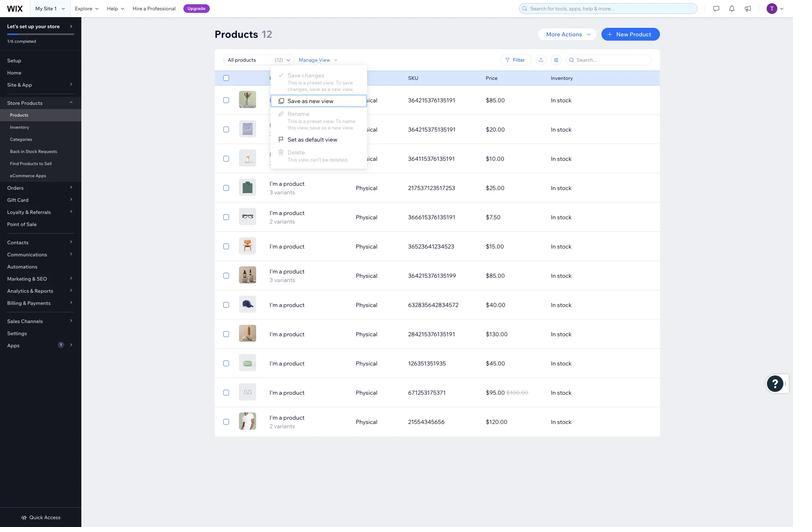 Task type: vqa. For each thing, say whether or not it's contained in the screenshot.


Task type: locate. For each thing, give the bounding box(es) containing it.
i'm a product for 671253175371
[[270, 389, 305, 396]]

to left type
[[336, 80, 341, 86]]

this down delete
[[288, 157, 297, 163]]

as down changes,
[[302, 97, 308, 105]]

2 vertical spatial new
[[332, 125, 341, 131]]

0 vertical spatial $85.00 link
[[482, 92, 547, 109]]

2 i'm a product link from the top
[[265, 242, 352, 251]]

2 for 364215375135191
[[270, 130, 273, 137]]

1 $85.00 from the top
[[486, 97, 505, 104]]

8 product from the top
[[283, 302, 305, 309]]

physical for 217537123517253
[[356, 184, 378, 192]]

1 physical from the top
[[356, 97, 378, 104]]

12 in stock link from the top
[[547, 414, 624, 431]]

1 2 from the top
[[270, 130, 273, 137]]

up
[[28, 23, 34, 30]]

quick access
[[29, 515, 61, 521]]

1 horizontal spatial 1
[[60, 343, 62, 347]]

12 i'm from the top
[[270, 414, 278, 421]]

6 in from the top
[[551, 243, 556, 250]]

9 in stock from the top
[[551, 331, 572, 338]]

9 in from the top
[[551, 331, 556, 338]]

card
[[17, 197, 29, 203]]

view right the default
[[325, 136, 337, 143]]

this for delete
[[288, 157, 297, 163]]

0 horizontal spatial site
[[7, 82, 17, 88]]

physical link for 364115376135191
[[352, 150, 404, 167]]

is inside save changes this is a preset view. to save changes, save as a new view.
[[298, 80, 302, 86]]

in stock for 126351351935
[[551, 360, 572, 367]]

1 horizontal spatial 12
[[276, 57, 282, 63]]

in stock link for 21554345656
[[547, 414, 624, 431]]

4 i'm a product from the top
[[270, 331, 305, 338]]

1 $85.00 link from the top
[[482, 92, 547, 109]]

menu
[[270, 69, 367, 165]]

1 right my
[[54, 5, 57, 12]]

stock for 364215376135199
[[557, 272, 572, 279]]

apps down the settings
[[7, 343, 20, 349]]

save inside button
[[288, 97, 301, 105]]

& right loyalty
[[25, 209, 29, 216]]

0 vertical spatial 3
[[270, 189, 273, 196]]

to left the name
[[336, 118, 341, 125]]

upgrade
[[188, 6, 205, 11]]

1 down settings link
[[60, 343, 62, 347]]

0 horizontal spatial 12
[[261, 28, 272, 40]]

new for save changes
[[331, 86, 341, 92]]

364115376135191
[[408, 155, 455, 162]]

11 product from the top
[[283, 389, 305, 396]]

1 i'm a product 2 variants from the top
[[270, 122, 305, 137]]

1 vertical spatial i'm a product 3 variants
[[270, 268, 305, 284]]

3
[[270, 189, 273, 196], [270, 277, 273, 284]]

help button
[[103, 0, 128, 17]]

physical for 284215376135191
[[356, 331, 378, 338]]

126351351935
[[408, 360, 446, 367]]

6 i'm a product link from the top
[[265, 389, 352, 397]]

orders button
[[0, 182, 81, 194]]

1 3 from the top
[[270, 189, 273, 196]]

stock for 217537123517253
[[557, 184, 572, 192]]

$85.00 link for 364215376135199
[[482, 267, 547, 284]]

& for analytics
[[30, 288, 33, 294]]

$7.50
[[486, 214, 501, 221]]

payments
[[27, 300, 51, 307]]

in stock for 217537123517253
[[551, 184, 572, 192]]

of
[[21, 221, 25, 228]]

a inside "link"
[[143, 5, 146, 12]]

this inside the rename this is a preset view. to name this view, save as a new view.
[[288, 118, 297, 125]]

this inside delete this view can't be deleted.
[[288, 157, 297, 163]]

0 horizontal spatial inventory
[[10, 125, 29, 130]]

0 vertical spatial i'm a product 3 variants
[[270, 180, 305, 196]]

1 vertical spatial inventory
[[10, 125, 29, 130]]

0 vertical spatial this
[[288, 80, 297, 86]]

11 physical from the top
[[356, 389, 378, 396]]

$85.00 link up $20.00 'link'
[[482, 92, 547, 109]]

i'm a product for 632835642834572
[[270, 302, 305, 309]]

1 vertical spatial 12
[[276, 57, 282, 63]]

store products button
[[0, 97, 81, 109]]

(
[[275, 57, 276, 63]]

$20.00 link
[[482, 121, 547, 138]]

apps
[[36, 173, 46, 178], [7, 343, 20, 349]]

9 stock from the top
[[557, 331, 572, 338]]

1 i'm a product link from the top
[[265, 96, 352, 105]]

actions
[[562, 31, 582, 38]]

2 in stock from the top
[[551, 126, 572, 133]]

variants for 364115376135191
[[274, 160, 295, 167]]

i'm a product link for 364215376135191
[[265, 96, 352, 105]]

10 in stock from the top
[[551, 360, 572, 367]]

2 for 364115376135191
[[270, 160, 273, 167]]

4 in stock from the top
[[551, 184, 572, 192]]

analytics & reports
[[7, 288, 53, 294]]

i'm a product 3 variants
[[270, 180, 305, 196], [270, 268, 305, 284]]

settings link
[[0, 328, 81, 340]]

9 physical from the top
[[356, 331, 378, 338]]

set
[[20, 23, 27, 30]]

7 in from the top
[[551, 272, 556, 279]]

categories link
[[0, 133, 81, 146]]

i'm a product 2 variants for 364115376135191
[[270, 151, 305, 167]]

requests
[[38, 149, 57, 154]]

type
[[356, 75, 367, 81]]

11 in stock from the top
[[551, 389, 572, 396]]

1 vertical spatial this
[[288, 118, 297, 125]]

as up save as new view button
[[321, 86, 327, 92]]

1 i'm a product 3 variants from the top
[[270, 180, 305, 196]]

in stock for 36523641234523
[[551, 243, 572, 250]]

i'm a product link for 284215376135191
[[265, 330, 352, 339]]

2 2 from the top
[[270, 160, 273, 167]]

& inside 'dropdown button'
[[32, 276, 36, 282]]

preset inside the rename this is a preset view. to name this view, save as a new view.
[[307, 118, 322, 125]]

in stock for 21554345656
[[551, 419, 572, 426]]

7 product from the top
[[283, 268, 305, 275]]

2 $85.00 link from the top
[[482, 267, 547, 284]]

view. up set as default view button
[[343, 125, 354, 131]]

to inside save changes this is a preset view. to save changes, save as a new view.
[[336, 80, 341, 86]]

1 vertical spatial to
[[336, 118, 341, 125]]

in for 364215376135191
[[551, 97, 556, 104]]

11 in from the top
[[551, 389, 556, 396]]

Search... field
[[575, 55, 649, 65]]

stock for 364215375135191
[[557, 126, 572, 133]]

1 is from the top
[[298, 80, 302, 86]]

in stock link for 36523641234523
[[547, 238, 624, 255]]

1 vertical spatial 1
[[60, 343, 62, 347]]

4 physical link from the top
[[352, 179, 404, 197]]

4 stock from the top
[[557, 184, 572, 192]]

view
[[321, 97, 334, 105], [325, 136, 337, 143], [298, 157, 309, 163]]

5 i'm a product link from the top
[[265, 359, 352, 368]]

1 preset from the top
[[307, 80, 322, 86]]

6 i'm from the top
[[270, 243, 278, 250]]

1 vertical spatial preset
[[307, 118, 322, 125]]

3 physical from the top
[[356, 155, 378, 162]]

1 vertical spatial $85.00
[[486, 272, 505, 279]]

5 i'm a product from the top
[[270, 360, 305, 367]]

i'm a product 2 variants
[[270, 122, 305, 137], [270, 151, 305, 167], [270, 209, 305, 225], [270, 414, 305, 430]]

2 vertical spatial this
[[288, 157, 297, 163]]

& left seo
[[32, 276, 36, 282]]

2 stock from the top
[[557, 126, 572, 133]]

$85.00 link
[[482, 92, 547, 109], [482, 267, 547, 284]]

1 vertical spatial view
[[325, 136, 337, 143]]

0 vertical spatial 1
[[54, 5, 57, 12]]

1 save from the top
[[288, 72, 301, 79]]

$85.00 down the price
[[486, 97, 505, 104]]

5 in stock from the top
[[551, 214, 572, 221]]

&
[[18, 82, 21, 88], [25, 209, 29, 216], [32, 276, 36, 282], [30, 288, 33, 294], [23, 300, 26, 307]]

2 3 from the top
[[270, 277, 273, 284]]

$120.00
[[486, 419, 508, 426]]

1 horizontal spatial site
[[44, 5, 53, 12]]

1 horizontal spatial inventory
[[551, 75, 573, 81]]

0 vertical spatial apps
[[36, 173, 46, 178]]

this inside save changes this is a preset view. to save changes, save as a new view.
[[288, 80, 297, 86]]

7 stock from the top
[[557, 272, 572, 279]]

physical link
[[352, 92, 404, 109], [352, 121, 404, 138], [352, 150, 404, 167], [352, 179, 404, 197], [352, 209, 404, 226], [352, 238, 404, 255], [352, 267, 404, 284], [352, 297, 404, 314], [352, 326, 404, 343], [352, 355, 404, 372], [352, 384, 404, 401], [352, 414, 404, 431]]

i'm a product link for 36523641234523
[[265, 242, 352, 251]]

2 physical from the top
[[356, 126, 378, 133]]

in for 284215376135191
[[551, 331, 556, 338]]

5 physical link from the top
[[352, 209, 404, 226]]

products down "store"
[[10, 112, 28, 118]]

save left type
[[342, 80, 353, 86]]

8 in stock link from the top
[[547, 297, 624, 314]]

1 i'm a product from the top
[[270, 97, 305, 104]]

9 product from the top
[[283, 331, 305, 338]]

284215376135191 link
[[404, 326, 482, 343]]

8 in from the top
[[551, 302, 556, 309]]

physical for 671253175371
[[356, 389, 378, 396]]

in stock link for 217537123517253
[[547, 179, 624, 197]]

1 vertical spatial is
[[298, 118, 302, 125]]

7 in stock link from the top
[[547, 267, 624, 284]]

8 stock from the top
[[557, 302, 572, 309]]

save inside save changes this is a preset view. to save changes, save as a new view.
[[288, 72, 301, 79]]

back in stock requests link
[[0, 146, 81, 158]]

stock for 364115376135191
[[557, 155, 572, 162]]

i'm a product for 36523641234523
[[270, 243, 305, 250]]

new inside the rename this is a preset view. to name this view, save as a new view.
[[332, 125, 341, 131]]

11 in stock link from the top
[[547, 384, 624, 401]]

2 vertical spatial view
[[298, 157, 309, 163]]

$40.00
[[486, 302, 506, 309]]

save for save changes this is a preset view. to save changes, save as a new view.
[[288, 72, 301, 79]]

new
[[331, 86, 341, 92], [309, 97, 320, 105], [332, 125, 341, 131]]

5 stock from the top
[[557, 214, 572, 221]]

stock
[[557, 97, 572, 104], [557, 126, 572, 133], [557, 155, 572, 162], [557, 184, 572, 192], [557, 214, 572, 221], [557, 243, 572, 250], [557, 272, 572, 279], [557, 302, 572, 309], [557, 331, 572, 338], [557, 360, 572, 367], [557, 389, 572, 396], [557, 419, 572, 426]]

stock for 284215376135191
[[557, 331, 572, 338]]

in stock link for 364215376135199
[[547, 267, 624, 284]]

products up 'products' link at the top left of page
[[21, 100, 43, 106]]

None checkbox
[[223, 74, 229, 82], [223, 242, 229, 251], [223, 301, 229, 309], [223, 389, 229, 397], [223, 418, 229, 426], [223, 74, 229, 82], [223, 242, 229, 251], [223, 301, 229, 309], [223, 389, 229, 397], [223, 418, 229, 426]]

new left the name
[[332, 125, 341, 131]]

physical link for 364215376135191
[[352, 92, 404, 109]]

Search for tools, apps, help & more... field
[[528, 4, 695, 14]]

as up set as default view button
[[322, 125, 327, 131]]

is down the changes at the left of page
[[298, 80, 302, 86]]

$120.00 link
[[482, 414, 547, 431]]

physical for 21554345656
[[356, 419, 378, 426]]

billing & payments button
[[0, 297, 81, 309]]

1 vertical spatial $85.00 link
[[482, 267, 547, 284]]

36523641234523
[[408, 243, 454, 250]]

7 in stock from the top
[[551, 272, 572, 279]]

6 i'm a product from the top
[[270, 389, 305, 396]]

6 physical link from the top
[[352, 238, 404, 255]]

Unsaved view field
[[226, 55, 273, 65]]

1 vertical spatial site
[[7, 82, 17, 88]]

8 in stock from the top
[[551, 302, 572, 309]]

4 physical from the top
[[356, 184, 378, 192]]

default
[[305, 136, 324, 143]]

$85.00 link for 364215376135191
[[482, 92, 547, 109]]

preset inside save changes this is a preset view. to save changes, save as a new view.
[[307, 80, 322, 86]]

stock for 671253175371
[[557, 389, 572, 396]]

2 is from the top
[[298, 118, 302, 125]]

2
[[270, 130, 273, 137], [270, 160, 273, 167], [270, 218, 273, 225], [270, 423, 273, 430]]

physical link for 126351351935
[[352, 355, 404, 372]]

physical link for 284215376135191
[[352, 326, 404, 343]]

1 vertical spatial apps
[[7, 343, 20, 349]]

6 in stock from the top
[[551, 243, 572, 250]]

apps down find products to sell link
[[36, 173, 46, 178]]

physical for 364115376135191
[[356, 155, 378, 162]]

view inside delete this view can't be deleted.
[[298, 157, 309, 163]]

0 vertical spatial $85.00
[[486, 97, 505, 104]]

9 physical link from the top
[[352, 326, 404, 343]]

save inside the rename this is a preset view. to name this view, save as a new view.
[[310, 125, 320, 131]]

i'm a product for 364215376135191
[[270, 97, 305, 104]]

& left reports
[[30, 288, 33, 294]]

more actions button
[[538, 28, 597, 41]]

hire
[[133, 5, 142, 12]]

2 preset from the top
[[307, 118, 322, 125]]

$10.00 link
[[482, 150, 547, 167]]

8 i'm from the top
[[270, 302, 278, 309]]

1 vertical spatial save
[[288, 97, 301, 105]]

new up save as new view button
[[331, 86, 341, 92]]

physical link for 366615376135191
[[352, 209, 404, 226]]

loyalty & referrals button
[[0, 206, 81, 218]]

site down home
[[7, 82, 17, 88]]

2 save from the top
[[288, 97, 301, 105]]

0 vertical spatial view
[[321, 97, 334, 105]]

find products to sell link
[[0, 158, 81, 170]]

product
[[283, 97, 305, 104], [283, 122, 305, 129], [283, 151, 305, 158], [283, 180, 305, 187], [283, 209, 305, 217], [283, 243, 305, 250], [283, 268, 305, 275], [283, 302, 305, 309], [283, 331, 305, 338], [283, 360, 305, 367], [283, 389, 305, 396], [283, 414, 305, 421]]

4 i'm a product 2 variants from the top
[[270, 414, 305, 430]]

stock
[[26, 149, 37, 154]]

671253175371 link
[[404, 384, 482, 401]]

view.
[[323, 80, 335, 86], [342, 86, 354, 92], [323, 118, 335, 125], [343, 125, 354, 131]]

new
[[616, 31, 629, 38]]

products
[[215, 28, 258, 40], [21, 100, 43, 106], [10, 112, 28, 118], [20, 161, 38, 166]]

this right 'name'
[[288, 80, 297, 86]]

variants for 21554345656
[[274, 423, 295, 430]]

$85.00 link up $40.00 link
[[482, 267, 547, 284]]

0 vertical spatial to
[[336, 80, 341, 86]]

0 vertical spatial is
[[298, 80, 302, 86]]

completed
[[15, 39, 36, 44]]

3 in stock from the top
[[551, 155, 572, 162]]

automations
[[7, 264, 37, 270]]

i'm a product link
[[265, 96, 352, 105], [265, 242, 352, 251], [265, 301, 352, 309], [265, 330, 352, 339], [265, 359, 352, 368], [265, 389, 352, 397]]

physical for 632835642834572
[[356, 302, 378, 309]]

1 vertical spatial new
[[309, 97, 320, 105]]

i'm a product 3 variants for 364215376135199
[[270, 268, 305, 284]]

0 vertical spatial preset
[[307, 80, 322, 86]]

1 inside the sidebar element
[[60, 343, 62, 347]]

i'm a product link for 632835642834572
[[265, 301, 352, 309]]

3 i'm a product 2 variants from the top
[[270, 209, 305, 225]]

3 i'm a product link from the top
[[265, 301, 352, 309]]

12 up the unsaved view field
[[261, 28, 272, 40]]

save up the default
[[310, 125, 320, 131]]

site inside dropdown button
[[7, 82, 17, 88]]

1 to from the top
[[336, 80, 341, 86]]

12 physical from the top
[[356, 419, 378, 426]]

in for 126351351935
[[551, 360, 556, 367]]

0 vertical spatial new
[[331, 86, 341, 92]]

in for 366615376135191
[[551, 214, 556, 221]]

filter button
[[500, 55, 532, 65]]

preset down rename
[[307, 118, 322, 125]]

$85.00 up $40.00
[[486, 272, 505, 279]]

in
[[21, 149, 25, 154]]

1 horizontal spatial apps
[[36, 173, 46, 178]]

4 in from the top
[[551, 184, 556, 192]]

10 physical from the top
[[356, 360, 378, 367]]

0 vertical spatial 12
[[261, 28, 272, 40]]

None checkbox
[[223, 96, 229, 105], [223, 125, 229, 134], [223, 155, 229, 163], [223, 184, 229, 192], [223, 213, 229, 222], [223, 272, 229, 280], [223, 330, 229, 339], [223, 359, 229, 368], [223, 96, 229, 105], [223, 125, 229, 134], [223, 155, 229, 163], [223, 184, 229, 192], [223, 213, 229, 222], [223, 272, 229, 280], [223, 330, 229, 339], [223, 359, 229, 368]]

loyalty
[[7, 209, 24, 216]]

& inside dropdown button
[[18, 82, 21, 88]]

1 physical link from the top
[[352, 92, 404, 109]]

in stock for 364115376135191
[[551, 155, 572, 162]]

save down changes,
[[288, 97, 301, 105]]

4 i'm a product link from the top
[[265, 330, 352, 339]]

save for save as new view
[[288, 97, 301, 105]]

3 this from the top
[[288, 157, 297, 163]]

professional
[[147, 5, 176, 12]]

physical link for 364215376135199
[[352, 267, 404, 284]]

12 up 'name'
[[276, 57, 282, 63]]

save up save as new view button
[[310, 86, 320, 92]]

manage view button
[[299, 57, 339, 63]]

i'm a product 2 variants for 366615376135191
[[270, 209, 305, 225]]

billing
[[7, 300, 22, 307]]

save up changes,
[[288, 72, 301, 79]]

site right my
[[44, 5, 53, 12]]

inventory inside the sidebar element
[[10, 125, 29, 130]]

products link
[[0, 109, 81, 121]]

is down rename
[[298, 118, 302, 125]]

products inside popup button
[[21, 100, 43, 106]]

site
[[44, 5, 53, 12], [7, 82, 17, 88]]

0 horizontal spatial apps
[[7, 343, 20, 349]]

physical for 366615376135191
[[356, 214, 378, 221]]

2 $85.00 from the top
[[486, 272, 505, 279]]

preset down the changes at the left of page
[[307, 80, 322, 86]]

2 in from the top
[[551, 126, 556, 133]]

6 physical from the top
[[356, 243, 378, 250]]

deleted.
[[330, 157, 349, 163]]

this down rename
[[288, 118, 297, 125]]

12 for products 12
[[261, 28, 272, 40]]

products 12
[[215, 28, 272, 40]]

$85.00 for 364215376135199
[[486, 272, 505, 279]]

view down delete
[[298, 157, 309, 163]]

loyalty & referrals
[[7, 209, 51, 216]]

in stock link for 364115376135191
[[547, 150, 624, 167]]

save as new view
[[288, 97, 334, 105]]

1 in stock link from the top
[[547, 92, 624, 109]]

view down save changes this is a preset view. to save changes, save as a new view.
[[321, 97, 334, 105]]

4 i'm from the top
[[270, 180, 278, 187]]

3 in from the top
[[551, 155, 556, 162]]

be
[[322, 157, 328, 163]]

my
[[35, 5, 43, 12]]

inventory
[[551, 75, 573, 81], [10, 125, 29, 130]]

changes,
[[288, 86, 309, 92]]

8 physical from the top
[[356, 302, 378, 309]]

7 physical from the top
[[356, 272, 378, 279]]

a
[[143, 5, 146, 12], [303, 80, 306, 86], [328, 86, 330, 92], [279, 97, 282, 104], [303, 118, 306, 125], [279, 122, 282, 129], [328, 125, 331, 131], [279, 151, 282, 158], [279, 180, 282, 187], [279, 209, 282, 217], [279, 243, 282, 250], [279, 268, 282, 275], [279, 302, 282, 309], [279, 331, 282, 338], [279, 360, 282, 367], [279, 389, 282, 396], [279, 414, 282, 421]]

& left app
[[18, 82, 21, 88]]

$40.00 link
[[482, 297, 547, 314]]

new inside save changes this is a preset view. to save changes, save as a new view.
[[331, 86, 341, 92]]

in stock link for 284215376135191
[[547, 326, 624, 343]]

2 this from the top
[[288, 118, 297, 125]]

in stock
[[551, 97, 572, 104], [551, 126, 572, 133], [551, 155, 572, 162], [551, 184, 572, 192], [551, 214, 572, 221], [551, 243, 572, 250], [551, 272, 572, 279], [551, 302, 572, 309], [551, 331, 572, 338], [551, 360, 572, 367], [551, 389, 572, 396], [551, 419, 572, 426]]

let's
[[7, 23, 18, 30]]

save
[[288, 72, 301, 79], [288, 97, 301, 105]]

this for rename
[[288, 118, 297, 125]]

& for billing
[[23, 300, 26, 307]]

in stock for 632835642834572
[[551, 302, 572, 309]]

1 vertical spatial 3
[[270, 277, 273, 284]]

0 vertical spatial save
[[288, 72, 301, 79]]

in stock link for 671253175371
[[547, 384, 624, 401]]

12 product from the top
[[283, 414, 305, 421]]

physical for 364215375135191
[[356, 126, 378, 133]]

1 this from the top
[[288, 80, 297, 86]]

menu containing save changes
[[270, 69, 367, 165]]

new down save changes this is a preset view. to save changes, save as a new view.
[[309, 97, 320, 105]]

12 in stock from the top
[[551, 419, 572, 426]]

physical link for 21554345656
[[352, 414, 404, 431]]

i'm a product 2 variants for 21554345656
[[270, 414, 305, 430]]

as inside save changes this is a preset view. to save changes, save as a new view.
[[321, 86, 327, 92]]

1 in stock from the top
[[551, 97, 572, 104]]

4 2 from the top
[[270, 423, 273, 430]]

10 in from the top
[[551, 360, 556, 367]]

4 in stock link from the top
[[547, 179, 624, 197]]

gift
[[7, 197, 16, 203]]

in
[[551, 97, 556, 104], [551, 126, 556, 133], [551, 155, 556, 162], [551, 184, 556, 192], [551, 214, 556, 221], [551, 243, 556, 250], [551, 272, 556, 279], [551, 302, 556, 309], [551, 331, 556, 338], [551, 360, 556, 367], [551, 389, 556, 396], [551, 419, 556, 426]]

& right billing
[[23, 300, 26, 307]]

in for 632835642834572
[[551, 302, 556, 309]]

5 product from the top
[[283, 209, 305, 217]]



Task type: describe. For each thing, give the bounding box(es) containing it.
app
[[22, 82, 32, 88]]

quick
[[29, 515, 43, 521]]

$45.00
[[486, 360, 505, 367]]

new inside button
[[309, 97, 320, 105]]

2 for 366615376135191
[[270, 218, 273, 225]]

contacts button
[[0, 237, 81, 249]]

variants for 217537123517253
[[274, 189, 295, 196]]

0 horizontal spatial 1
[[54, 5, 57, 12]]

view. down the changes at the left of page
[[323, 80, 335, 86]]

10 i'm from the top
[[270, 360, 278, 367]]

& for marketing
[[32, 276, 36, 282]]

in for 36523641234523
[[551, 243, 556, 250]]

in stock for 366615376135191
[[551, 214, 572, 221]]

stock for 364215376135191
[[557, 97, 572, 104]]

sidebar element
[[0, 17, 81, 527]]

product
[[630, 31, 651, 38]]

save changes this is a preset view. to save changes, save as a new view.
[[288, 72, 354, 92]]

save for save changes
[[310, 86, 320, 92]]

21554345656
[[408, 419, 445, 426]]

$25.00
[[486, 184, 505, 192]]

in stock for 671253175371
[[551, 389, 572, 396]]

671253175371
[[408, 389, 446, 396]]

364215376135199
[[408, 272, 456, 279]]

variants for 364215376135199
[[274, 277, 295, 284]]

rename
[[288, 110, 310, 117]]

217537123517253
[[408, 184, 455, 192]]

364215375135191
[[408, 126, 456, 133]]

11 i'm from the top
[[270, 389, 278, 396]]

1 product from the top
[[283, 97, 305, 104]]

physical for 364215376135199
[[356, 272, 378, 279]]

seo
[[37, 276, 47, 282]]

help
[[107, 5, 118, 12]]

5 i'm from the top
[[270, 209, 278, 217]]

217537123517253 link
[[404, 179, 482, 197]]

3 i'm from the top
[[270, 151, 278, 158]]

view
[[319, 57, 330, 63]]

0 vertical spatial site
[[44, 5, 53, 12]]

sales channels button
[[0, 315, 81, 328]]

as right set
[[298, 136, 304, 143]]

view for save as new view
[[321, 97, 334, 105]]

stock for 21554345656
[[557, 419, 572, 426]]

to inside the rename this is a preset view. to name this view, save as a new view.
[[336, 118, 341, 125]]

stock for 126351351935
[[557, 360, 572, 367]]

billing & payments
[[7, 300, 51, 307]]

& for site
[[18, 82, 21, 88]]

can't
[[310, 157, 321, 163]]

in for 671253175371
[[551, 389, 556, 396]]

2 i'm from the top
[[270, 122, 278, 129]]

store
[[47, 23, 60, 30]]

$95.00
[[486, 389, 505, 396]]

$15.00
[[486, 243, 504, 250]]

364215375135191 link
[[404, 121, 482, 138]]

point of sale link
[[0, 218, 81, 231]]

manage view
[[299, 57, 330, 63]]

site & app button
[[0, 79, 81, 91]]

in stock link for 366615376135191
[[547, 209, 624, 226]]

physical link for 36523641234523
[[352, 238, 404, 255]]

7 i'm from the top
[[270, 268, 278, 275]]

3 for 217537123517253
[[270, 189, 273, 196]]

save for rename
[[310, 125, 320, 131]]

in stock for 364215376135191
[[551, 97, 572, 104]]

$85.00 for 364215376135191
[[486, 97, 505, 104]]

i'm a product link for 126351351935
[[265, 359, 352, 368]]

view. up save as new view button
[[342, 86, 354, 92]]

6 product from the top
[[283, 243, 305, 250]]

physical link for 217537123517253
[[352, 179, 404, 197]]

10 product from the top
[[283, 360, 305, 367]]

stock for 36523641234523
[[557, 243, 572, 250]]

in for 21554345656
[[551, 419, 556, 426]]

$95.00 $100.00
[[486, 389, 529, 396]]

366615376135191 link
[[404, 209, 482, 226]]

in stock link for 364215375135191
[[547, 121, 624, 138]]

12 for ( 12 )
[[276, 57, 282, 63]]

to
[[39, 161, 43, 166]]

marketing & seo
[[7, 276, 47, 282]]

physical for 126351351935
[[356, 360, 378, 367]]

name
[[270, 75, 284, 81]]

physical link for 632835642834572
[[352, 297, 404, 314]]

name
[[342, 118, 356, 125]]

products up ecommerce apps
[[20, 161, 38, 166]]

3 product from the top
[[283, 151, 305, 158]]

2 for 21554345656
[[270, 423, 273, 430]]

analytics & reports button
[[0, 285, 81, 297]]

channels
[[21, 318, 43, 325]]

i'm a product 3 variants for 217537123517253
[[270, 180, 305, 196]]

284215376135191
[[408, 331, 455, 338]]

let's set up your store
[[7, 23, 60, 30]]

$130.00
[[486, 331, 508, 338]]

126351351935 link
[[404, 355, 482, 372]]

physical for 364215376135191
[[356, 97, 378, 104]]

4 product from the top
[[283, 180, 305, 187]]

sku
[[408, 75, 418, 81]]

$25.00 link
[[482, 179, 547, 197]]

sales
[[7, 318, 20, 325]]

hire a professional
[[133, 5, 176, 12]]

is inside the rename this is a preset view. to name this view, save as a new view.
[[298, 118, 302, 125]]

$20.00
[[486, 126, 505, 133]]

set as default view button
[[270, 133, 367, 146]]

contacts
[[7, 239, 29, 246]]

filter
[[513, 57, 525, 63]]

view for set as default view
[[325, 136, 337, 143]]

in for 364115376135191
[[551, 155, 556, 162]]

1 i'm from the top
[[270, 97, 278, 104]]

$130.00 link
[[482, 326, 547, 343]]

in for 364215376135199
[[551, 272, 556, 279]]

i'm a product for 126351351935
[[270, 360, 305, 367]]

0 vertical spatial inventory
[[551, 75, 573, 81]]

settings
[[7, 330, 27, 337]]

reports
[[34, 288, 53, 294]]

changes
[[302, 72, 324, 79]]

stock for 632835642834572
[[557, 302, 572, 309]]

in for 364215375135191
[[551, 126, 556, 133]]

as inside the rename this is a preset view. to name this view, save as a new view.
[[322, 125, 327, 131]]

setup
[[7, 57, 21, 64]]

364215376135191 link
[[404, 92, 482, 109]]

in for 217537123517253
[[551, 184, 556, 192]]

in stock for 364215376135199
[[551, 272, 572, 279]]

in stock for 364215375135191
[[551, 126, 572, 133]]

automations link
[[0, 261, 81, 273]]

9 i'm from the top
[[270, 331, 278, 338]]

more
[[546, 31, 560, 38]]

new product
[[616, 31, 651, 38]]

632835642834572
[[408, 302, 459, 309]]

sell
[[44, 161, 52, 166]]

in stock for 284215376135191
[[551, 331, 572, 338]]

site & app
[[7, 82, 32, 88]]

in stock link for 126351351935
[[547, 355, 624, 372]]

i'm a product 2 variants for 364215375135191
[[270, 122, 305, 137]]

stock for 366615376135191
[[557, 214, 572, 221]]

2 product from the top
[[283, 122, 305, 129]]

new product button
[[601, 28, 660, 41]]

point
[[7, 221, 19, 228]]

store products
[[7, 100, 43, 106]]

632835642834572 link
[[404, 297, 482, 314]]

& for loyalty
[[25, 209, 29, 216]]

new for rename
[[332, 125, 341, 131]]

products up the unsaved view field
[[215, 28, 258, 40]]

physical link for 364215375135191
[[352, 121, 404, 138]]

upgrade button
[[183, 4, 210, 13]]

)
[[282, 57, 283, 63]]

variants for 364215375135191
[[274, 130, 295, 137]]

$7.50 link
[[482, 209, 547, 226]]

manage
[[299, 57, 318, 63]]

view. left the name
[[323, 118, 335, 125]]

communications button
[[0, 249, 81, 261]]

price
[[486, 75, 498, 81]]

explore
[[75, 5, 92, 12]]

save as new view button
[[270, 95, 367, 107]]

variants for 366615376135191
[[274, 218, 295, 225]]

my site 1
[[35, 5, 57, 12]]

1/6 completed
[[7, 39, 36, 44]]

marketing
[[7, 276, 31, 282]]

physical link for 671253175371
[[352, 384, 404, 401]]

store
[[7, 100, 20, 106]]

marketing & seo button
[[0, 273, 81, 285]]

set as default view
[[288, 136, 337, 143]]

ecommerce apps
[[10, 173, 46, 178]]

i'm a product for 284215376135191
[[270, 331, 305, 338]]

categories
[[10, 137, 32, 142]]

physical for 36523641234523
[[356, 243, 378, 250]]

in stock link for 632835642834572
[[547, 297, 624, 314]]

ecommerce
[[10, 173, 35, 178]]

orders
[[7, 185, 24, 191]]

back in stock requests
[[10, 149, 57, 154]]

this
[[288, 125, 296, 131]]

i'm a product link for 671253175371
[[265, 389, 352, 397]]



